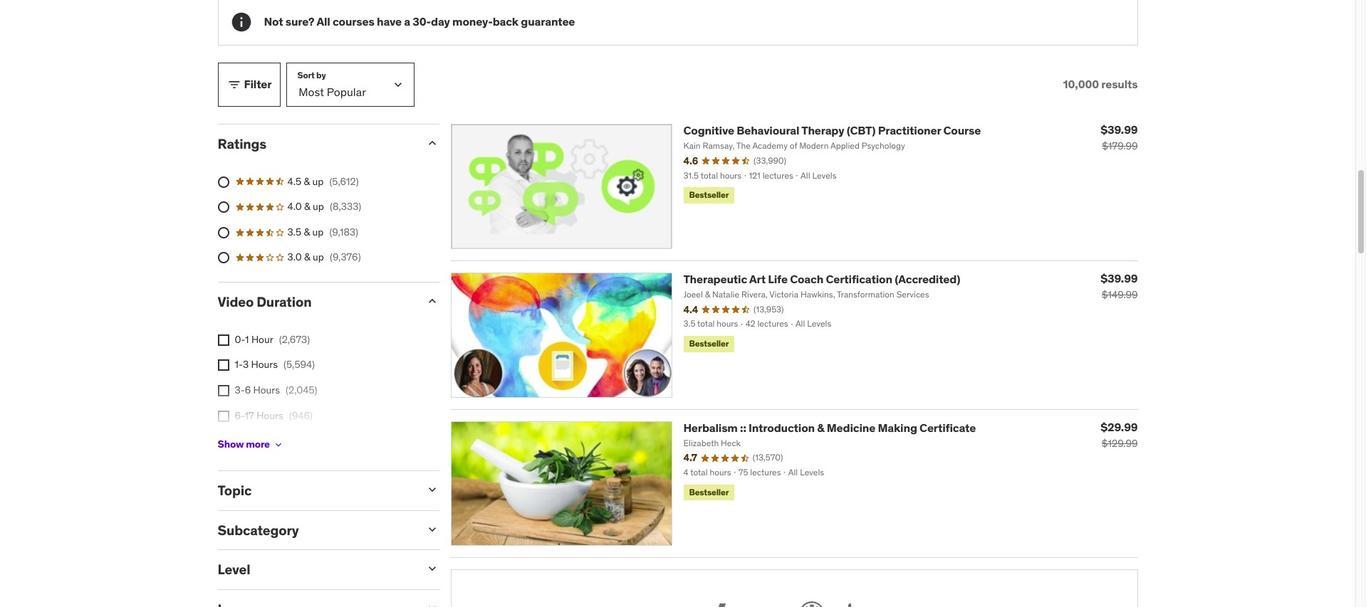Task type: locate. For each thing, give the bounding box(es) containing it.
$39.99 up $179.99
[[1101, 122, 1138, 137]]

up for 4.5 & up
[[312, 175, 324, 188]]

back
[[493, 14, 519, 29]]

more
[[246, 439, 270, 451]]

6
[[245, 384, 251, 397]]

1 xsmall image from the top
[[218, 335, 229, 346]]

$39.99 up $149.99
[[1101, 271, 1138, 286]]

10,000 results status
[[1064, 77, 1138, 92]]

2 vertical spatial small image
[[425, 602, 439, 608]]

2 small image from the top
[[425, 563, 439, 577]]

0-
[[235, 333, 245, 346]]

certification
[[826, 272, 893, 286]]

up for 4.0 & up
[[313, 200, 324, 213]]

3.5
[[288, 226, 302, 239]]

4.5 & up (5,612)
[[288, 175, 359, 188]]

& right 4.5
[[304, 175, 310, 188]]

$39.99 $149.99
[[1101, 271, 1138, 301]]

herbalism
[[684, 421, 738, 435]]

therapeutic art life coach certification  (accredited) link
[[684, 272, 961, 286]]

3
[[243, 359, 249, 372]]

2 $39.99 from the top
[[1101, 271, 1138, 286]]

xsmall image left 1-
[[218, 360, 229, 372]]

$29.99 $129.99
[[1101, 420, 1138, 450]]

4 xsmall image from the top
[[218, 411, 229, 422]]

1 vertical spatial $39.99
[[1101, 271, 1138, 286]]

small image
[[425, 136, 439, 150], [425, 563, 439, 577], [425, 602, 439, 608]]

& right the 4.0
[[304, 200, 310, 213]]

small image
[[227, 78, 241, 92], [425, 294, 439, 309], [425, 483, 439, 497], [425, 523, 439, 537]]

& right 3.0
[[304, 251, 310, 264]]

$39.99 for cognitive behavioural therapy (cbt) practitioner course
[[1101, 122, 1138, 137]]

0-1 hour (2,673)
[[235, 333, 310, 346]]

xsmall image left "6-"
[[218, 411, 229, 422]]

coach
[[790, 272, 824, 286]]

$129.99
[[1102, 437, 1138, 450]]

3.0 & up (9,376)
[[288, 251, 361, 264]]

subcategory button
[[218, 522, 414, 539]]

& for 3.0
[[304, 251, 310, 264]]

&
[[304, 175, 310, 188], [304, 200, 310, 213], [304, 226, 310, 239], [304, 251, 310, 264], [818, 421, 825, 435]]

up right 4.5
[[312, 175, 324, 188]]

& for 3.5
[[304, 226, 310, 239]]

xsmall image
[[218, 335, 229, 346], [218, 360, 229, 372], [218, 386, 229, 397], [218, 411, 229, 422]]

1 small image from the top
[[425, 136, 439, 150]]

30-
[[413, 14, 431, 29]]

duration
[[257, 294, 312, 311]]

3 xsmall image from the top
[[218, 386, 229, 397]]

0 vertical spatial $39.99
[[1101, 122, 1138, 137]]

up right 3.0
[[313, 251, 324, 264]]

small image for topic
[[425, 483, 439, 497]]

therapy
[[802, 123, 845, 137]]

results
[[1102, 77, 1138, 91]]

therapeutic
[[684, 272, 748, 286]]

& right 3.5
[[304, 226, 310, 239]]

xsmall image left "0-"
[[218, 335, 229, 346]]

0 vertical spatial small image
[[425, 136, 439, 150]]

up right the 4.0
[[313, 200, 324, 213]]

life
[[768, 272, 788, 286]]

ratings
[[218, 135, 267, 152]]

xsmall image left '3-'
[[218, 386, 229, 397]]

1 $39.99 from the top
[[1101, 122, 1138, 137]]

cognitive
[[684, 123, 735, 137]]

making
[[878, 421, 918, 435]]

xsmall image
[[273, 440, 284, 451]]

$149.99
[[1102, 288, 1138, 301]]

a
[[404, 14, 410, 29]]

(2,045)
[[286, 384, 317, 397]]

volkswagen image
[[797, 600, 828, 608]]

introduction
[[749, 421, 815, 435]]

(8,333)
[[330, 200, 362, 213]]

topic
[[218, 482, 252, 499]]

up right 3.5
[[312, 226, 324, 239]]

4.5
[[288, 175, 302, 188]]

6-17 hours (946)
[[235, 409, 313, 422]]

xsmall image for 3-
[[218, 386, 229, 397]]

ratings button
[[218, 135, 414, 152]]

(5,612)
[[330, 175, 359, 188]]

hours
[[251, 359, 278, 372], [253, 384, 280, 397], [257, 409, 283, 422], [253, 435, 280, 448]]

day
[[431, 14, 450, 29]]

show
[[218, 439, 244, 451]]

3-6 hours (2,045)
[[235, 384, 317, 397]]

4.0 & up (8,333)
[[288, 200, 362, 213]]

filter
[[244, 77, 272, 91]]

$39.99
[[1101, 122, 1138, 137], [1101, 271, 1138, 286]]

filter button
[[218, 63, 281, 107]]

show more button
[[218, 431, 284, 460]]

1 vertical spatial small image
[[425, 563, 439, 577]]

17
[[245, 409, 254, 422]]

2 xsmall image from the top
[[218, 360, 229, 372]]

small image for video duration
[[425, 294, 439, 309]]

money-
[[453, 14, 493, 29]]

up for 3.5 & up
[[312, 226, 324, 239]]

up
[[312, 175, 324, 188], [313, 200, 324, 213], [312, 226, 324, 239], [313, 251, 324, 264]]



Task type: vqa. For each thing, say whether or not it's contained in the screenshot.
'STRUCTURES'
no



Task type: describe. For each thing, give the bounding box(es) containing it.
have
[[377, 14, 402, 29]]

level
[[218, 562, 250, 579]]

3 small image from the top
[[425, 602, 439, 608]]

sure?
[[286, 14, 315, 29]]

box image
[[845, 600, 893, 608]]

17+ hours
[[235, 435, 280, 448]]

3.0
[[288, 251, 302, 264]]

video
[[218, 294, 254, 311]]

& for 4.0
[[304, 200, 310, 213]]

(accredited)
[[895, 272, 961, 286]]

3-
[[235, 384, 245, 397]]

10,000 results
[[1064, 77, 1138, 91]]

xsmall image for 1-
[[218, 360, 229, 372]]

medicine
[[827, 421, 876, 435]]

art
[[750, 272, 766, 286]]

1-
[[235, 359, 243, 372]]

hours for 3-6 hours
[[253, 384, 280, 397]]

::
[[740, 421, 747, 435]]

(2,673)
[[279, 333, 310, 346]]

1
[[245, 333, 249, 346]]

small image for level
[[425, 563, 439, 577]]

herbalism :: introduction & medicine making certificate
[[684, 421, 976, 435]]

show more
[[218, 439, 270, 451]]

behavioural
[[737, 123, 800, 137]]

small image inside filter button
[[227, 78, 241, 92]]

10,000
[[1064, 77, 1100, 91]]

level button
[[218, 562, 414, 579]]

hour
[[251, 333, 273, 346]]

certificate
[[920, 421, 976, 435]]

3.5 & up (9,183)
[[288, 226, 359, 239]]

course
[[944, 123, 981, 137]]

video duration
[[218, 294, 312, 311]]

cognitive behavioural therapy (cbt) practitioner course
[[684, 123, 981, 137]]

not
[[264, 14, 283, 29]]

up for 3.0 & up
[[313, 251, 324, 264]]

hours for 1-3 hours
[[251, 359, 278, 372]]

subcategory
[[218, 522, 299, 539]]

(9,376)
[[330, 251, 361, 264]]

guarantee
[[521, 14, 575, 29]]

not sure? all courses have a 30-day money-back guarantee
[[264, 14, 575, 29]]

video duration button
[[218, 294, 414, 311]]

nasdaq image
[[697, 600, 779, 608]]

courses
[[333, 14, 375, 29]]

$179.99
[[1103, 140, 1138, 152]]

topic button
[[218, 482, 414, 499]]

1-3 hours (5,594)
[[235, 359, 315, 372]]

(5,594)
[[284, 359, 315, 372]]

(9,183)
[[330, 226, 359, 239]]

& left 'medicine'
[[818, 421, 825, 435]]

small image for subcategory
[[425, 523, 439, 537]]

therapeutic art life coach certification  (accredited)
[[684, 272, 961, 286]]

$39.99 $179.99
[[1101, 122, 1138, 152]]

practitioner
[[878, 123, 941, 137]]

$39.99 for therapeutic art life coach certification  (accredited)
[[1101, 271, 1138, 286]]

cognitive behavioural therapy (cbt) practitioner course link
[[684, 123, 981, 137]]

4.0
[[288, 200, 302, 213]]

(cbt)
[[847, 123, 876, 137]]

xsmall image for 0-
[[218, 335, 229, 346]]

$29.99
[[1101, 420, 1138, 434]]

xsmall image for 6-
[[218, 411, 229, 422]]

& for 4.5
[[304, 175, 310, 188]]

small image for ratings
[[425, 136, 439, 150]]

hours for 6-17 hours
[[257, 409, 283, 422]]

(946)
[[289, 409, 313, 422]]

17+
[[235, 435, 250, 448]]

6-
[[235, 409, 245, 422]]

all
[[317, 14, 330, 29]]

herbalism :: introduction & medicine making certificate link
[[684, 421, 976, 435]]



